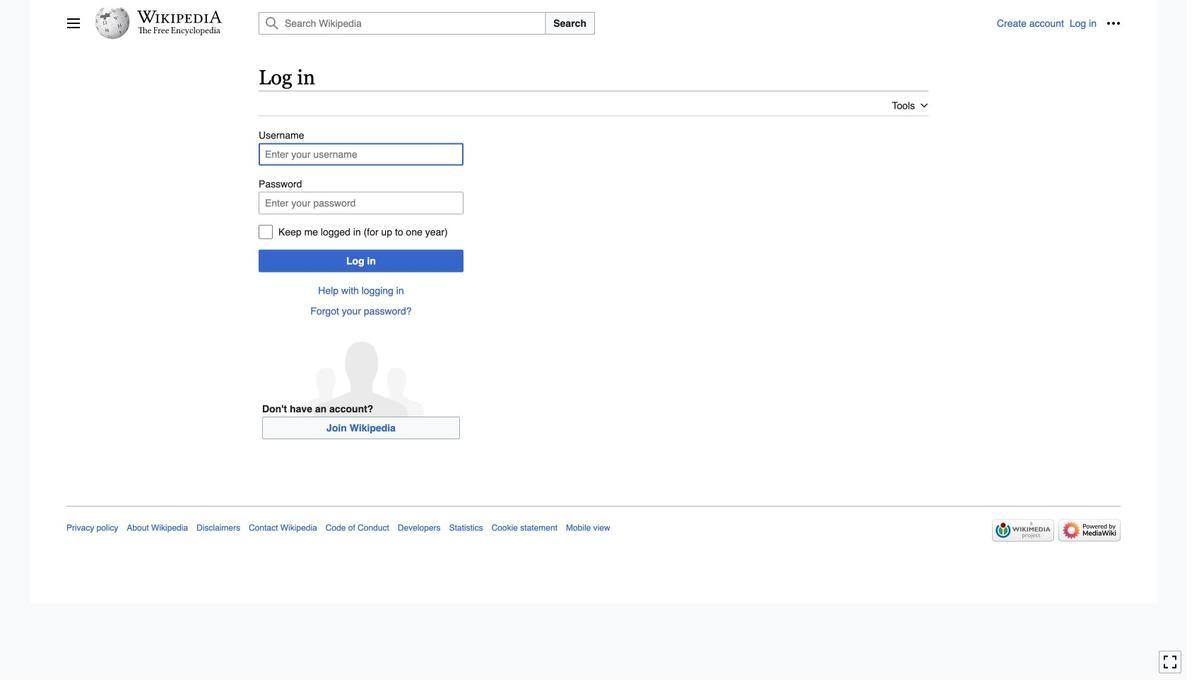 Task type: describe. For each thing, give the bounding box(es) containing it.
menu image
[[66, 16, 81, 30]]

powered by mediawiki image
[[1059, 520, 1121, 542]]

Enter your username field
[[259, 143, 464, 166]]

wikipedia image
[[137, 11, 222, 23]]



Task type: locate. For each thing, give the bounding box(es) containing it.
wikimedia foundation image
[[992, 520, 1055, 542]]

footer
[[66, 507, 1121, 546]]

fullscreen image
[[1163, 656, 1178, 670]]

personal tools navigation
[[997, 12, 1125, 35]]

Enter your password password field
[[259, 192, 464, 215]]

Search Wikipedia search field
[[259, 12, 546, 35]]

None search field
[[242, 12, 997, 35]]

main content
[[66, 64, 1121, 450]]

the free encyclopedia image
[[138, 27, 221, 36]]

log in and more options image
[[1107, 16, 1121, 30]]



Task type: vqa. For each thing, say whether or not it's contained in the screenshot.
Enter your password password field
yes



